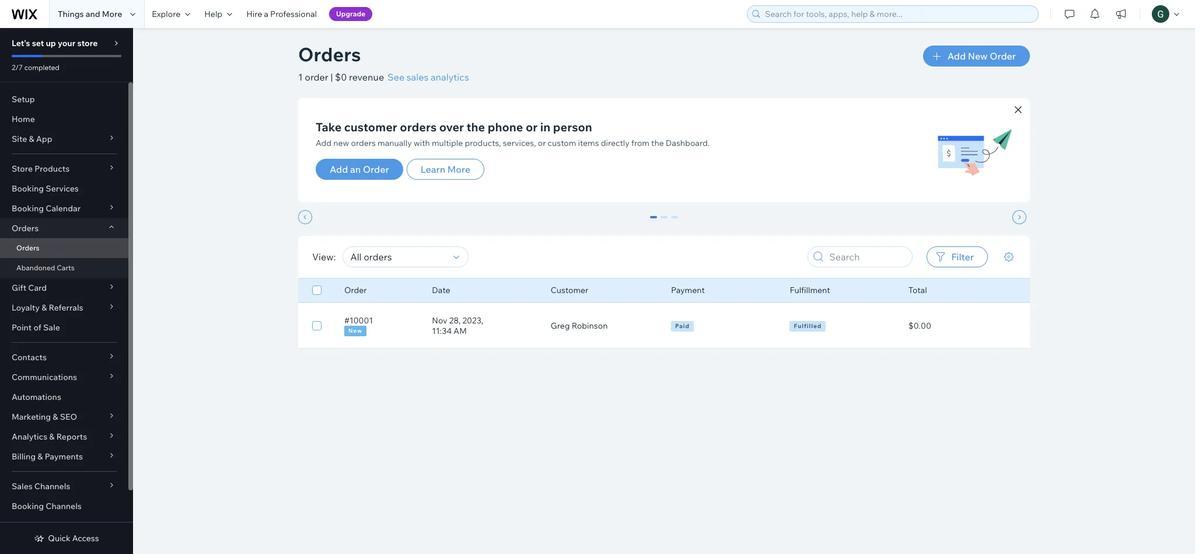 Task type: vqa. For each thing, say whether or not it's contained in the screenshot.
THE TYPE YOUR BUSINESS NAME (E.G., AMY'S SHOES) field
no



Task type: describe. For each thing, give the bounding box(es) containing it.
2/7 completed
[[12, 63, 59, 72]]

2/7
[[12, 63, 23, 72]]

over
[[439, 120, 464, 134]]

reports
[[56, 431, 87, 442]]

booking for booking channels
[[12, 501, 44, 511]]

robinson
[[572, 321, 608, 331]]

manually
[[378, 138, 412, 148]]

abandoned carts
[[16, 263, 75, 272]]

1 vertical spatial or
[[538, 138, 546, 148]]

paid link
[[671, 320, 776, 332]]

filter button
[[927, 246, 988, 267]]

gift card
[[12, 283, 47, 293]]

app
[[36, 134, 52, 144]]

home link
[[0, 109, 128, 129]]

1 vertical spatial the
[[652, 138, 664, 148]]

am
[[454, 326, 467, 336]]

#10001
[[344, 315, 373, 326]]

|
[[331, 71, 333, 83]]

multiple
[[432, 138, 463, 148]]

store
[[77, 38, 98, 48]]

Unsaved view field
[[347, 247, 450, 267]]

orders for orders link
[[16, 243, 39, 252]]

an
[[350, 163, 361, 175]]

filter
[[952, 251, 974, 263]]

quick access button
[[34, 533, 99, 544]]

nov 28, 2023, 11:34 am
[[432, 315, 484, 336]]

& for site
[[29, 134, 34, 144]]

items
[[578, 138, 599, 148]]

loyalty
[[12, 302, 40, 313]]

products,
[[465, 138, 501, 148]]

order
[[305, 71, 329, 83]]

custom
[[548, 138, 576, 148]]

add new order button
[[923, 46, 1030, 67]]

payment
[[671, 285, 705, 295]]

marketing
[[12, 412, 51, 422]]

booking for booking calendar
[[12, 203, 44, 214]]

learn more
[[421, 163, 471, 175]]

take customer orders over the phone or in person image
[[937, 112, 1013, 188]]

orders 1 order | $0 revenue see sales analytics
[[298, 43, 469, 83]]

$0.00 link
[[909, 321, 932, 331]]

and
[[86, 9, 100, 19]]

analytics
[[12, 431, 47, 442]]

site
[[12, 134, 27, 144]]

things
[[58, 9, 84, 19]]

revenue
[[349, 71, 384, 83]]

add inside the take customer orders over the phone or in person add new orders manually with multiple products, services, or custom items directly from the dashboard.
[[316, 138, 332, 148]]

0 1 2
[[652, 216, 677, 227]]

paid
[[675, 322, 690, 330]]

your
[[58, 38, 75, 48]]

seo
[[60, 412, 77, 422]]

analytics
[[431, 71, 469, 83]]

see
[[388, 71, 405, 83]]

up
[[46, 38, 56, 48]]

in
[[541, 120, 551, 134]]

0 vertical spatial or
[[526, 120, 538, 134]]

sales
[[407, 71, 429, 83]]

11:34
[[432, 326, 452, 336]]

total
[[909, 285, 927, 295]]

#10001 new
[[344, 315, 373, 335]]

completed
[[24, 63, 59, 72]]

nov
[[432, 315, 448, 326]]

setup
[[12, 94, 35, 105]]

Search field
[[826, 247, 909, 267]]

customer
[[551, 285, 589, 295]]

nov 28, 2023, 11:34 am link
[[432, 315, 537, 336]]

hire a professional link
[[239, 0, 324, 28]]

card
[[28, 283, 47, 293]]

new for add
[[968, 50, 988, 62]]

settings
[[12, 521, 44, 531]]

home
[[12, 114, 35, 124]]

sales channels
[[12, 481, 70, 492]]

contacts
[[12, 352, 47, 363]]

gift
[[12, 283, 26, 293]]

store products button
[[0, 159, 128, 179]]

booking services link
[[0, 179, 128, 199]]

store products
[[12, 163, 70, 174]]

help button
[[198, 0, 239, 28]]

booking channels link
[[0, 496, 128, 516]]

take customer orders over the phone or in person add new orders manually with multiple products, services, or custom items directly from the dashboard.
[[316, 120, 710, 148]]

explore
[[152, 9, 181, 19]]

communications button
[[0, 367, 128, 387]]

orders inside orders 1 order | $0 revenue see sales analytics
[[298, 43, 361, 66]]

$0
[[335, 71, 347, 83]]

things and more
[[58, 9, 122, 19]]

orders for orders dropdown button
[[12, 223, 39, 234]]

point of sale
[[12, 322, 60, 333]]

help
[[205, 9, 223, 19]]

services,
[[503, 138, 536, 148]]

date
[[432, 285, 450, 295]]



Task type: locate. For each thing, give the bounding box(es) containing it.
new inside button
[[968, 50, 988, 62]]

more right and
[[102, 9, 122, 19]]

1 vertical spatial new
[[348, 327, 363, 335]]

28,
[[449, 315, 461, 326]]

booking services
[[12, 183, 79, 194]]

point
[[12, 322, 32, 333]]

or left in
[[526, 120, 538, 134]]

booking
[[12, 183, 44, 194], [12, 203, 44, 214], [12, 501, 44, 511]]

booking down booking services
[[12, 203, 44, 214]]

orders down the 'booking calendar'
[[12, 223, 39, 234]]

& right billing on the bottom left of page
[[38, 451, 43, 462]]

orders down customer
[[351, 138, 376, 148]]

quick access
[[48, 533, 99, 544]]

2 vertical spatial order
[[344, 285, 367, 295]]

channels up settings link
[[46, 501, 82, 511]]

3 booking from the top
[[12, 501, 44, 511]]

1 horizontal spatial more
[[448, 163, 471, 175]]

add
[[948, 50, 966, 62], [316, 138, 332, 148], [330, 163, 348, 175]]

services
[[46, 183, 79, 194]]

1
[[298, 71, 303, 83], [662, 216, 667, 227]]

2 vertical spatial add
[[330, 163, 348, 175]]

1 horizontal spatial 1
[[662, 216, 667, 227]]

1 booking from the top
[[12, 183, 44, 194]]

sale
[[43, 322, 60, 333]]

booking inside dropdown button
[[12, 203, 44, 214]]

the up products,
[[467, 120, 485, 134]]

0 horizontal spatial new
[[348, 327, 363, 335]]

set
[[32, 38, 44, 48]]

& left reports
[[49, 431, 55, 442]]

loyalty & referrals
[[12, 302, 83, 313]]

1 horizontal spatial the
[[652, 138, 664, 148]]

& right site
[[29, 134, 34, 144]]

order for add an order
[[363, 163, 389, 175]]

sidebar element
[[0, 28, 133, 554]]

billing & payments
[[12, 451, 83, 462]]

a
[[264, 9, 269, 19]]

orders link
[[0, 238, 128, 258]]

0 vertical spatial booking
[[12, 183, 44, 194]]

1 vertical spatial order
[[363, 163, 389, 175]]

order
[[990, 50, 1016, 62], [363, 163, 389, 175], [344, 285, 367, 295]]

abandoned
[[16, 263, 55, 272]]

0 vertical spatial orders
[[400, 120, 437, 134]]

let's set up your store
[[12, 38, 98, 48]]

fulfillment
[[790, 285, 831, 295]]

payments
[[45, 451, 83, 462]]

greg
[[551, 321, 570, 331]]

add for add new order
[[948, 50, 966, 62]]

store
[[12, 163, 33, 174]]

1 left order
[[298, 71, 303, 83]]

Search for tools, apps, help & more... field
[[762, 6, 1035, 22]]

0 vertical spatial new
[[968, 50, 988, 62]]

new inside #10001 new
[[348, 327, 363, 335]]

add inside "link"
[[330, 163, 348, 175]]

orders
[[298, 43, 361, 66], [12, 223, 39, 234], [16, 243, 39, 252]]

analytics & reports
[[12, 431, 87, 442]]

& inside "dropdown button"
[[38, 451, 43, 462]]

0 vertical spatial orders
[[298, 43, 361, 66]]

new for #10001
[[348, 327, 363, 335]]

order inside button
[[990, 50, 1016, 62]]

1 vertical spatial 1
[[662, 216, 667, 227]]

1 for 0
[[662, 216, 667, 227]]

take
[[316, 120, 342, 134]]

booking for booking services
[[12, 183, 44, 194]]

0 vertical spatial the
[[467, 120, 485, 134]]

0 vertical spatial order
[[990, 50, 1016, 62]]

1 vertical spatial channels
[[46, 501, 82, 511]]

phone
[[488, 120, 523, 134]]

order for add new order
[[990, 50, 1016, 62]]

0 horizontal spatial more
[[102, 9, 122, 19]]

learn
[[421, 163, 446, 175]]

dashboard.
[[666, 138, 710, 148]]

billing & payments button
[[0, 447, 128, 466]]

0 vertical spatial add
[[948, 50, 966, 62]]

see sales analytics button
[[388, 70, 469, 84]]

products
[[35, 163, 70, 174]]

add for add an order
[[330, 163, 348, 175]]

& for billing
[[38, 451, 43, 462]]

& left the 'seo'
[[53, 412, 58, 422]]

greg robinson
[[551, 321, 608, 331]]

0 vertical spatial channels
[[34, 481, 70, 492]]

1 inside orders 1 order | $0 revenue see sales analytics
[[298, 71, 303, 83]]

0 horizontal spatial orders
[[351, 138, 376, 148]]

0 vertical spatial more
[[102, 9, 122, 19]]

abandoned carts link
[[0, 258, 128, 278]]

orders up abandoned
[[16, 243, 39, 252]]

booking down store
[[12, 183, 44, 194]]

channels inside popup button
[[34, 481, 70, 492]]

upgrade button
[[329, 7, 373, 21]]

the right from
[[652, 138, 664, 148]]

0 vertical spatial 1
[[298, 71, 303, 83]]

2 booking from the top
[[12, 203, 44, 214]]

channels up booking channels
[[34, 481, 70, 492]]

orders
[[400, 120, 437, 134], [351, 138, 376, 148]]

setup link
[[0, 89, 128, 109]]

with
[[414, 138, 430, 148]]

marketing & seo
[[12, 412, 77, 422]]

2 vertical spatial orders
[[16, 243, 39, 252]]

2 vertical spatial booking
[[12, 501, 44, 511]]

settings link
[[0, 516, 128, 536]]

1 horizontal spatial orders
[[400, 120, 437, 134]]

order inside "link"
[[363, 163, 389, 175]]

automations link
[[0, 387, 128, 407]]

1 vertical spatial add
[[316, 138, 332, 148]]

orders up |
[[298, 43, 361, 66]]

1 vertical spatial orders
[[351, 138, 376, 148]]

new
[[334, 138, 349, 148]]

0 horizontal spatial 1
[[298, 71, 303, 83]]

automations
[[12, 392, 61, 402]]

& inside dropdown button
[[42, 302, 47, 313]]

channels
[[34, 481, 70, 492], [46, 501, 82, 511]]

the
[[467, 120, 485, 134], [652, 138, 664, 148]]

contacts button
[[0, 347, 128, 367]]

access
[[72, 533, 99, 544]]

sales channels button
[[0, 476, 128, 496]]

& right "loyalty"
[[42, 302, 47, 313]]

site & app
[[12, 134, 52, 144]]

or down in
[[538, 138, 546, 148]]

fulfilled
[[794, 322, 822, 330]]

0 horizontal spatial the
[[467, 120, 485, 134]]

booking channels
[[12, 501, 82, 511]]

1 for orders
[[298, 71, 303, 83]]

orders inside dropdown button
[[12, 223, 39, 234]]

orders up with
[[400, 120, 437, 134]]

& for loyalty
[[42, 302, 47, 313]]

& for marketing
[[53, 412, 58, 422]]

channels for sales channels
[[34, 481, 70, 492]]

marketing & seo button
[[0, 407, 128, 427]]

& inside dropdown button
[[29, 134, 34, 144]]

greg robinson link
[[551, 321, 657, 331]]

& for analytics
[[49, 431, 55, 442]]

1 horizontal spatial new
[[968, 50, 988, 62]]

from
[[632, 138, 650, 148]]

channels for booking channels
[[46, 501, 82, 511]]

& inside popup button
[[53, 412, 58, 422]]

add an order link
[[316, 159, 403, 180]]

carts
[[57, 263, 75, 272]]

directly
[[601, 138, 630, 148]]

1 vertical spatial orders
[[12, 223, 39, 234]]

1 right '0'
[[662, 216, 667, 227]]

upgrade
[[336, 9, 366, 18]]

gift card button
[[0, 278, 128, 298]]

add inside button
[[948, 50, 966, 62]]

None checkbox
[[312, 283, 322, 297], [312, 319, 322, 333], [312, 283, 322, 297], [312, 319, 322, 333]]

booking calendar button
[[0, 199, 128, 218]]

loyalty & referrals button
[[0, 298, 128, 318]]

of
[[34, 322, 41, 333]]

fulfilled link
[[790, 320, 895, 332]]

learn more link
[[407, 159, 485, 180]]

referrals
[[49, 302, 83, 313]]

more right learn at top left
[[448, 163, 471, 175]]

$0.00
[[909, 321, 932, 331]]

booking up settings
[[12, 501, 44, 511]]

& inside "popup button"
[[49, 431, 55, 442]]

2023,
[[463, 315, 484, 326]]

1 vertical spatial more
[[448, 163, 471, 175]]

1 vertical spatial booking
[[12, 203, 44, 214]]



